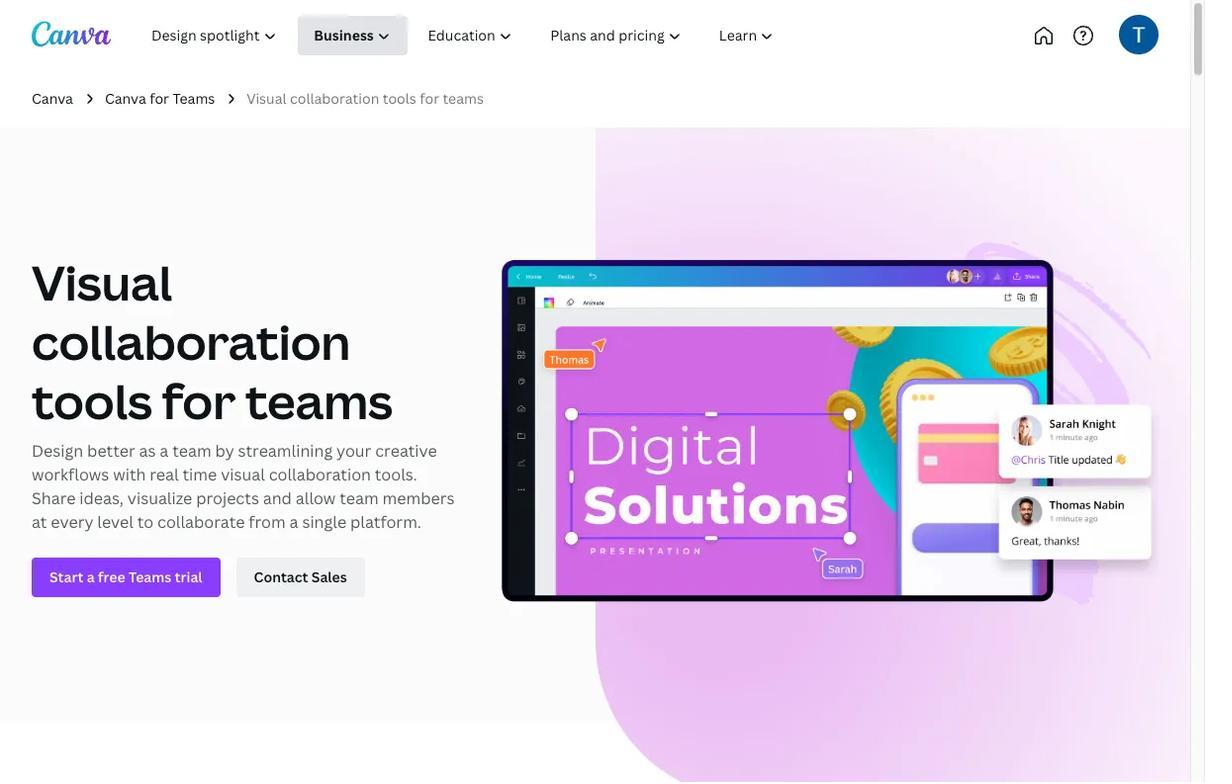 Task type: describe. For each thing, give the bounding box(es) containing it.
to
[[137, 512, 154, 534]]

better
[[87, 441, 135, 463]]

streamlining
[[238, 441, 333, 463]]

tools for visual collaboration tools for teams
[[383, 89, 416, 108]]

foreground image - improve collaboration image
[[501, 241, 1159, 611]]

visualize
[[128, 488, 192, 510]]

share
[[32, 488, 76, 510]]

frame 10288828 image
[[595, 128, 1190, 783]]

members
[[382, 488, 455, 510]]

teams
[[173, 89, 215, 108]]

top level navigation element
[[135, 16, 858, 55]]

tools for visual collaboration tools for teams design better as a team by streamlining your creative workflows with real time visual collaboration tools. share ideas, visualize projects and allow team members at every level to collaborate from a single platform.
[[32, 370, 152, 434]]

real
[[150, 465, 179, 486]]

visual for visual collaboration tools for teams design better as a team by streamlining your creative workflows with real time visual collaboration tools. share ideas, visualize projects and allow team members at every level to collaborate from a single platform.
[[32, 251, 172, 315]]

for for visual collaboration tools for teams design better as a team by streamlining your creative workflows with real time visual collaboration tools. share ideas, visualize projects and allow team members at every level to collaborate from a single platform.
[[162, 370, 236, 434]]

and
[[263, 488, 292, 510]]

collaborate
[[157, 512, 245, 534]]

for inside canva for teams "link"
[[150, 89, 169, 108]]

single
[[302, 512, 346, 534]]

as
[[139, 441, 156, 463]]

collaboration for visual collaboration tools for teams design better as a team by streamlining your creative workflows with real time visual collaboration tools. share ideas, visualize projects and allow team members at every level to collaborate from a single platform.
[[32, 310, 350, 374]]

canva for teams
[[105, 89, 215, 108]]

level
[[97, 512, 133, 534]]

1 horizontal spatial a
[[290, 512, 298, 534]]

ideas,
[[79, 488, 124, 510]]

platform.
[[350, 512, 422, 534]]

canva for canva for teams
[[105, 89, 146, 108]]

visual collaboration tools for teams design better as a team by streamlining your creative workflows with real time visual collaboration tools. share ideas, visualize projects and allow team members at every level to collaborate from a single platform.
[[32, 251, 455, 534]]

from
[[249, 512, 286, 534]]

allow
[[296, 488, 336, 510]]

visual collaboration tools for teams
[[247, 89, 484, 108]]

tools.
[[375, 465, 417, 486]]

for for visual collaboration tools for teams
[[420, 89, 439, 108]]

2 vertical spatial collaboration
[[269, 465, 371, 486]]



Task type: locate. For each thing, give the bounding box(es) containing it.
1 horizontal spatial team
[[340, 488, 379, 510]]

at
[[32, 512, 47, 534]]

1 horizontal spatial canva
[[105, 89, 146, 108]]

teams down the top level navigation element
[[443, 89, 484, 108]]

0 horizontal spatial team
[[172, 441, 211, 463]]

your
[[336, 441, 371, 463]]

1 vertical spatial teams
[[245, 370, 393, 434]]

projects
[[196, 488, 259, 510]]

2 canva from the left
[[105, 89, 146, 108]]

teams up "streamlining"
[[245, 370, 393, 434]]

for
[[150, 89, 169, 108], [420, 89, 439, 108], [162, 370, 236, 434]]

tools inside visual collaboration tools for teams design better as a team by streamlining your creative workflows with real time visual collaboration tools. share ideas, visualize projects and allow team members at every level to collaborate from a single platform.
[[32, 370, 152, 434]]

with
[[113, 465, 146, 486]]

1 horizontal spatial teams
[[443, 89, 484, 108]]

1 horizontal spatial tools
[[383, 89, 416, 108]]

teams for visual collaboration tools for teams design better as a team by streamlining your creative workflows with real time visual collaboration tools. share ideas, visualize projects and allow team members at every level to collaborate from a single platform.
[[245, 370, 393, 434]]

teams
[[443, 89, 484, 108], [245, 370, 393, 434]]

1 canva from the left
[[32, 89, 73, 108]]

0 vertical spatial collaboration
[[290, 89, 379, 108]]

1 vertical spatial a
[[290, 512, 298, 534]]

1 vertical spatial collaboration
[[32, 310, 350, 374]]

visual inside visual collaboration tools for teams design better as a team by streamlining your creative workflows with real time visual collaboration tools. share ideas, visualize projects and allow team members at every level to collaborate from a single platform.
[[32, 251, 172, 315]]

creative
[[375, 441, 437, 463]]

0 vertical spatial visual
[[247, 89, 287, 108]]

0 vertical spatial tools
[[383, 89, 416, 108]]

teams for visual collaboration tools for teams
[[443, 89, 484, 108]]

collaboration
[[290, 89, 379, 108], [32, 310, 350, 374], [269, 465, 371, 486]]

design
[[32, 441, 83, 463]]

visual
[[221, 465, 265, 486]]

0 horizontal spatial teams
[[245, 370, 393, 434]]

0 horizontal spatial a
[[160, 441, 169, 463]]

visual
[[247, 89, 287, 108], [32, 251, 172, 315]]

team
[[172, 441, 211, 463], [340, 488, 379, 510]]

0 vertical spatial a
[[160, 441, 169, 463]]

a
[[160, 441, 169, 463], [290, 512, 298, 534]]

1 horizontal spatial visual
[[247, 89, 287, 108]]

canva
[[32, 89, 73, 108], [105, 89, 146, 108]]

workflows
[[32, 465, 109, 486]]

for up by
[[162, 370, 236, 434]]

0 horizontal spatial canva
[[32, 89, 73, 108]]

canva inside "link"
[[105, 89, 146, 108]]

time
[[183, 465, 217, 486]]

canva for teams link
[[105, 88, 215, 110]]

for left teams on the left
[[150, 89, 169, 108]]

every
[[51, 512, 93, 534]]

a right as
[[160, 441, 169, 463]]

for inside visual collaboration tools for teams design better as a team by streamlining your creative workflows with real time visual collaboration tools. share ideas, visualize projects and allow team members at every level to collaborate from a single platform.
[[162, 370, 236, 434]]

tools
[[383, 89, 416, 108], [32, 370, 152, 434]]

0 horizontal spatial tools
[[32, 370, 152, 434]]

collaboration for visual collaboration tools for teams
[[290, 89, 379, 108]]

teams inside visual collaboration tools for teams design better as a team by streamlining your creative workflows with real time visual collaboration tools. share ideas, visualize projects and allow team members at every level to collaborate from a single platform.
[[245, 370, 393, 434]]

0 horizontal spatial visual
[[32, 251, 172, 315]]

0 vertical spatial teams
[[443, 89, 484, 108]]

team up time
[[172, 441, 211, 463]]

by
[[215, 441, 234, 463]]

1 vertical spatial team
[[340, 488, 379, 510]]

visual for visual collaboration tools for teams
[[247, 89, 287, 108]]

canva for canva
[[32, 89, 73, 108]]

canva link
[[32, 88, 73, 110]]

0 vertical spatial team
[[172, 441, 211, 463]]

team up platform.
[[340, 488, 379, 510]]

for down the top level navigation element
[[420, 89, 439, 108]]

1 vertical spatial tools
[[32, 370, 152, 434]]

1 vertical spatial visual
[[32, 251, 172, 315]]

a right from
[[290, 512, 298, 534]]



Task type: vqa. For each thing, say whether or not it's contained in the screenshot.
'Msix'
no



